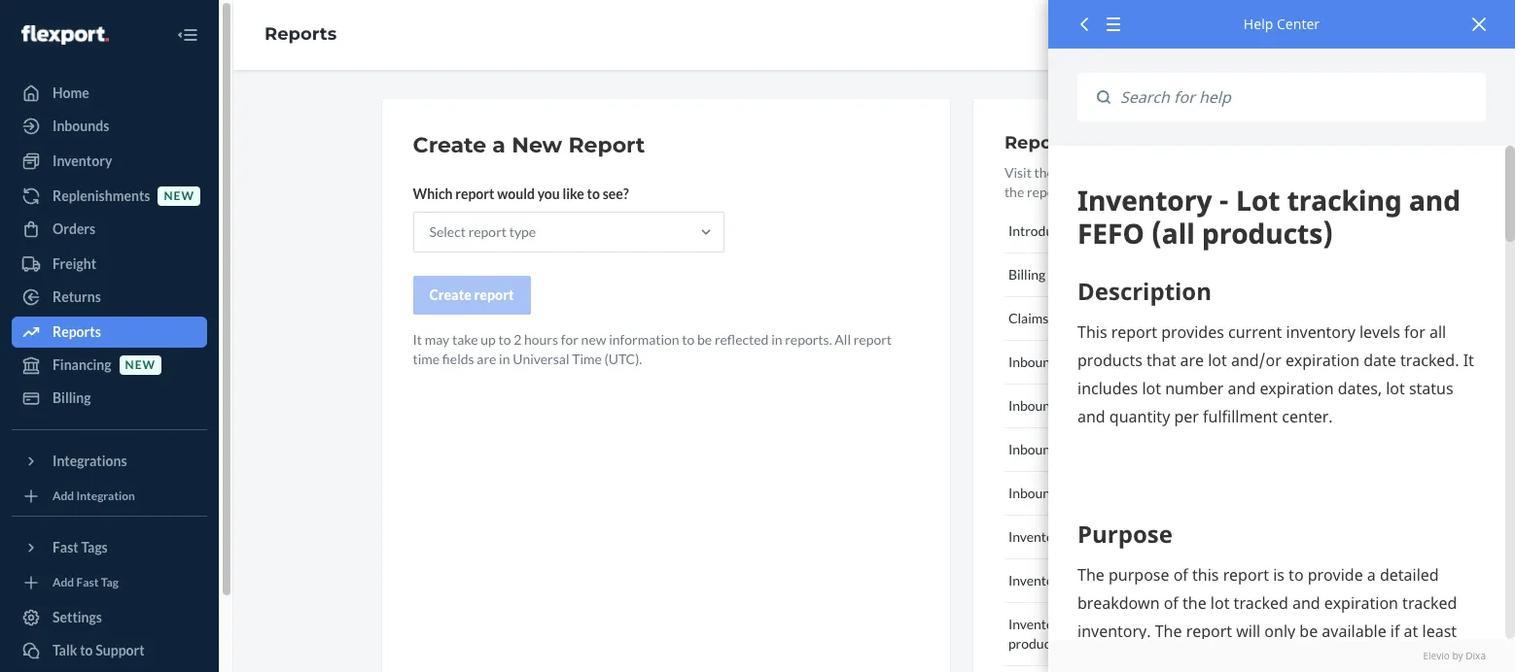 Task type: describe. For each thing, give the bounding box(es) containing it.
you
[[537, 186, 560, 202]]

inbounds - inventory reconciliation button
[[1004, 341, 1321, 385]]

- for inventory - lot tracking and fefo (all products)
[[1069, 573, 1074, 589]]

elevio by dixa link
[[1078, 649, 1486, 663]]

today
[[1116, 529, 1152, 546]]

billing - credits report
[[1008, 266, 1144, 283]]

select
[[429, 224, 466, 240]]

tracking for (all
[[1099, 573, 1147, 589]]

inbounds - packages button
[[1004, 429, 1321, 473]]

create report button
[[413, 276, 531, 315]]

freight link
[[12, 249, 207, 280]]

- for inbounds - shipping plan reconciliation
[[1067, 485, 1071, 502]]

inventory for inventory - lot tracking and fefo (all products)
[[1008, 573, 1067, 589]]

to right like
[[587, 186, 600, 202]]

be
[[697, 332, 712, 348]]

(single
[[1211, 617, 1250, 633]]

elevio
[[1423, 649, 1450, 663]]

these
[[1034, 164, 1067, 181]]

2
[[514, 332, 522, 348]]

inventory - lot tracking and fefo (single product)
[[1008, 617, 1250, 653]]

plan
[[1128, 485, 1154, 502]]

0 vertical spatial reports
[[265, 23, 337, 45]]

to left reporting
[[1086, 223, 1099, 239]]

take
[[452, 332, 478, 348]]

of
[[1308, 164, 1320, 181]]

add for add fast tag
[[53, 576, 74, 591]]

to inside visit these help center articles to get a description of the report and column details.
[[1192, 164, 1204, 181]]

report glossary
[[1004, 132, 1150, 154]]

tags
[[81, 540, 108, 556]]

time
[[413, 351, 440, 368]]

up
[[481, 332, 496, 348]]

inventory - lot tracking and fefo (all products) button
[[1004, 560, 1321, 604]]

which
[[413, 186, 453, 202]]

new inside "it may take up to 2 hours for new information to be reflected in reports. all report time fields are in universal time (utc)."
[[581, 332, 606, 348]]

settings link
[[12, 603, 207, 634]]

claims - claims submitted button
[[1004, 298, 1321, 341]]

settings
[[53, 610, 102, 626]]

tag
[[101, 576, 119, 591]]

support
[[96, 643, 145, 659]]

monthly
[[1074, 398, 1125, 414]]

replenishments
[[53, 188, 150, 204]]

(all
[[1211, 573, 1229, 589]]

inbounds - inventory reconciliation
[[1008, 354, 1220, 371]]

column
[[1092, 184, 1136, 200]]

report inside visit these help center articles to get a description of the report and column details.
[[1027, 184, 1065, 200]]

time
[[572, 351, 602, 368]]

dixa
[[1466, 649, 1486, 663]]

1 vertical spatial fast
[[76, 576, 99, 591]]

introduction to reporting
[[1008, 223, 1161, 239]]

add for add integration
[[53, 490, 74, 504]]

- for inventory - levels today
[[1069, 529, 1074, 546]]

visit these help center articles to get a description of the report and column details.
[[1004, 164, 1320, 200]]

report for create a new report
[[568, 132, 645, 159]]

inbounds link
[[12, 111, 207, 142]]

- for billing - credits report
[[1048, 266, 1053, 283]]

new for replenishments
[[164, 189, 194, 204]]

0 vertical spatial help
[[1244, 15, 1273, 33]]

type
[[509, 224, 536, 240]]

financing
[[53, 357, 111, 373]]

inventory for inventory - levels today
[[1008, 529, 1067, 546]]

- for inbounds - monthly reconciliation
[[1067, 398, 1071, 414]]

0 vertical spatial a
[[492, 132, 506, 159]]

for
[[561, 332, 579, 348]]

report for billing - credits report
[[1102, 266, 1144, 283]]

Search search field
[[1111, 73, 1486, 122]]

inbounds - packages
[[1008, 442, 1129, 458]]

products)
[[1232, 573, 1289, 589]]

- for inbounds - packages
[[1067, 442, 1071, 458]]

inbounds - shipping plan reconciliation
[[1008, 485, 1242, 502]]

report for which report would you like to see?
[[455, 186, 494, 202]]

talk to support
[[53, 643, 145, 659]]

see?
[[603, 186, 629, 202]]

and for inventory - lot tracking and fefo (all products)
[[1150, 573, 1172, 589]]

articles
[[1145, 164, 1189, 181]]

1 vertical spatial in
[[499, 351, 510, 368]]

inbounds - monthly reconciliation button
[[1004, 385, 1321, 429]]

flexport logo image
[[21, 25, 109, 44]]

fefo for (single
[[1175, 617, 1209, 633]]

billing link
[[12, 383, 207, 414]]

introduction
[[1008, 223, 1084, 239]]

credits
[[1056, 266, 1100, 283]]

packages
[[1074, 442, 1129, 458]]

orders
[[53, 221, 96, 237]]

billing for billing
[[53, 390, 91, 407]]

help inside visit these help center articles to get a description of the report and column details.
[[1070, 164, 1098, 181]]

the
[[1004, 184, 1024, 200]]

inbounds - monthly reconciliation
[[1008, 398, 1212, 414]]

reflected
[[715, 332, 769, 348]]

are
[[477, 351, 496, 368]]

by
[[1452, 649, 1463, 663]]

add integration
[[53, 490, 135, 504]]

talk
[[53, 643, 77, 659]]

home
[[53, 85, 89, 101]]

fast tags button
[[12, 533, 207, 564]]

reporting
[[1101, 223, 1161, 239]]

and inside visit these help center articles to get a description of the report and column details.
[[1068, 184, 1090, 200]]

1 horizontal spatial report
[[1004, 132, 1067, 154]]

inbounds for inbounds - packages
[[1008, 442, 1064, 458]]

inbounds for inbounds - shipping plan reconciliation
[[1008, 485, 1064, 502]]

like
[[563, 186, 584, 202]]

may
[[425, 332, 450, 348]]

to right the talk
[[80, 643, 93, 659]]

new
[[512, 132, 562, 159]]

talk to support button
[[12, 636, 207, 667]]

add integration link
[[12, 485, 207, 509]]

tracking for (single
[[1099, 617, 1147, 633]]

inventory - levels today button
[[1004, 516, 1321, 560]]

- for claims - claims submitted
[[1051, 310, 1056, 327]]

0 vertical spatial center
[[1277, 15, 1320, 33]]

integration
[[76, 490, 135, 504]]



Task type: locate. For each thing, give the bounding box(es) containing it.
report left type
[[468, 224, 507, 240]]

report down these
[[1027, 184, 1065, 200]]

tracking inside inventory - lot tracking and fefo (single product)
[[1099, 617, 1147, 633]]

new up orders link on the top
[[164, 189, 194, 204]]

lot for inventory - lot tracking and fefo (all products)
[[1076, 573, 1096, 589]]

inventory for inventory
[[53, 153, 112, 169]]

billing - credits report button
[[1004, 254, 1321, 298]]

1 vertical spatial a
[[1229, 164, 1236, 181]]

details.
[[1139, 184, 1181, 200]]

1 vertical spatial reports
[[53, 324, 101, 340]]

1 horizontal spatial center
[[1277, 15, 1320, 33]]

inbounds down inbounds - packages
[[1008, 485, 1064, 502]]

levels
[[1076, 529, 1114, 546]]

(utc).
[[604, 351, 642, 368]]

1 horizontal spatial reports link
[[265, 23, 337, 45]]

visit
[[1004, 164, 1032, 181]]

a right get
[[1229, 164, 1236, 181]]

inbounds for inbounds
[[53, 118, 109, 134]]

fefo inside 'button'
[[1175, 573, 1209, 589]]

help up the "search" "search box"
[[1244, 15, 1273, 33]]

inbounds down claims - claims submitted
[[1008, 354, 1064, 371]]

0 horizontal spatial billing
[[53, 390, 91, 407]]

inventory - levels today
[[1008, 529, 1152, 546]]

2 horizontal spatial new
[[581, 332, 606, 348]]

and for inventory - lot tracking and fefo (single product)
[[1150, 617, 1172, 633]]

introduction to reporting button
[[1004, 210, 1321, 254]]

report up see?
[[568, 132, 645, 159]]

fefo left the (single
[[1175, 617, 1209, 633]]

create up which
[[413, 132, 486, 159]]

- inside inventory - lot tracking and fefo (single product)
[[1069, 617, 1074, 633]]

billing for billing - credits report
[[1008, 266, 1046, 283]]

claims down credits
[[1059, 310, 1099, 327]]

orders link
[[12, 214, 207, 245]]

tracking inside "inventory - lot tracking and fefo (all products)" 'button'
[[1099, 573, 1147, 589]]

center up the "search" "search box"
[[1277, 15, 1320, 33]]

2 vertical spatial and
[[1150, 617, 1172, 633]]

elevio by dixa
[[1423, 649, 1486, 663]]

fefo for (all
[[1175, 573, 1209, 589]]

new up time
[[581, 332, 606, 348]]

add up settings
[[53, 576, 74, 591]]

inventory - lot tracking and fefo (single product) button
[[1004, 604, 1321, 667]]

inventory inside inventory - lot tracking and fefo (single product)
[[1008, 617, 1067, 633]]

create for create report
[[429, 287, 472, 303]]

billing inside button
[[1008, 266, 1046, 283]]

2 vertical spatial new
[[125, 358, 156, 373]]

description
[[1238, 164, 1305, 181]]

1 lot from the top
[[1076, 573, 1096, 589]]

lot inside inventory - lot tracking and fefo (single product)
[[1076, 617, 1096, 633]]

and inside inventory - lot tracking and fefo (single product)
[[1150, 617, 1172, 633]]

freight
[[53, 256, 96, 272]]

report up up
[[474, 287, 514, 303]]

0 vertical spatial reports link
[[265, 23, 337, 45]]

1 vertical spatial new
[[581, 332, 606, 348]]

billing inside "link"
[[53, 390, 91, 407]]

inbounds left packages
[[1008, 442, 1064, 458]]

1 horizontal spatial billing
[[1008, 266, 1046, 283]]

0 vertical spatial in
[[771, 332, 782, 348]]

1 horizontal spatial claims
[[1059, 310, 1099, 327]]

it
[[413, 332, 422, 348]]

inbounds down home
[[53, 118, 109, 134]]

home link
[[12, 78, 207, 109]]

tracking down inventory - lot tracking and fefo (all products)
[[1099, 617, 1147, 633]]

help down "report glossary"
[[1070, 164, 1098, 181]]

reconciliation inside button
[[1157, 485, 1242, 502]]

integrations button
[[12, 446, 207, 477]]

1 vertical spatial add
[[53, 576, 74, 591]]

1 fefo from the top
[[1175, 573, 1209, 589]]

report
[[1027, 184, 1065, 200], [455, 186, 494, 202], [468, 224, 507, 240], [474, 287, 514, 303], [854, 332, 892, 348]]

0 vertical spatial billing
[[1008, 266, 1046, 283]]

report for select report type
[[468, 224, 507, 240]]

fefo
[[1175, 573, 1209, 589], [1175, 617, 1209, 633]]

create for create a new report
[[413, 132, 486, 159]]

fefo left (all
[[1175, 573, 1209, 589]]

new for financing
[[125, 358, 156, 373]]

and left column
[[1068, 184, 1090, 200]]

tracking
[[1099, 573, 1147, 589], [1099, 617, 1147, 633]]

2 horizontal spatial report
[[1102, 266, 1144, 283]]

0 vertical spatial and
[[1068, 184, 1090, 200]]

inventory up the product)
[[1008, 617, 1067, 633]]

add inside add integration link
[[53, 490, 74, 504]]

new up billing "link" on the left bottom of the page
[[125, 358, 156, 373]]

glossary
[[1072, 132, 1150, 154]]

inbounds - shipping plan reconciliation button
[[1004, 473, 1321, 516]]

lot
[[1076, 573, 1096, 589], [1076, 617, 1096, 633]]

returns
[[53, 289, 101, 305]]

add left integration
[[53, 490, 74, 504]]

report inside button
[[1102, 266, 1144, 283]]

add inside add fast tag link
[[53, 576, 74, 591]]

1 claims from the left
[[1008, 310, 1049, 327]]

0 horizontal spatial report
[[568, 132, 645, 159]]

reconciliation for inbounds - inventory reconciliation
[[1135, 354, 1220, 371]]

reconciliation inside button
[[1135, 354, 1220, 371]]

in left "reports." on the right
[[771, 332, 782, 348]]

help center
[[1244, 15, 1320, 33]]

new
[[164, 189, 194, 204], [581, 332, 606, 348], [125, 358, 156, 373]]

shipping
[[1074, 485, 1125, 502]]

a inside visit these help center articles to get a description of the report and column details.
[[1229, 164, 1236, 181]]

1 vertical spatial lot
[[1076, 617, 1096, 633]]

2 claims from the left
[[1059, 310, 1099, 327]]

1 horizontal spatial in
[[771, 332, 782, 348]]

0 vertical spatial fast
[[53, 540, 79, 556]]

0 vertical spatial tracking
[[1099, 573, 1147, 589]]

billing
[[1008, 266, 1046, 283], [53, 390, 91, 407]]

create a new report
[[413, 132, 645, 159]]

0 vertical spatial add
[[53, 490, 74, 504]]

reports.
[[785, 332, 832, 348]]

2 add from the top
[[53, 576, 74, 591]]

billing down introduction
[[1008, 266, 1046, 283]]

center up column
[[1101, 164, 1143, 181]]

reports
[[265, 23, 337, 45], [53, 324, 101, 340]]

in
[[771, 332, 782, 348], [499, 351, 510, 368]]

report down reporting
[[1102, 266, 1144, 283]]

submitted
[[1102, 310, 1164, 327]]

report up select report type
[[455, 186, 494, 202]]

to left be
[[682, 332, 695, 348]]

reconciliation inside 'button'
[[1127, 398, 1212, 414]]

inventory
[[53, 153, 112, 169], [1074, 354, 1132, 371], [1008, 529, 1067, 546], [1008, 573, 1067, 589], [1008, 617, 1067, 633]]

1 vertical spatial billing
[[53, 390, 91, 407]]

inbounds inside inbounds link
[[53, 118, 109, 134]]

1 vertical spatial reconciliation
[[1127, 398, 1212, 414]]

0 horizontal spatial in
[[499, 351, 510, 368]]

reconciliation for inbounds - monthly reconciliation
[[1127, 398, 1212, 414]]

inbounds inside inbounds - monthly reconciliation 'button'
[[1008, 398, 1064, 414]]

report up these
[[1004, 132, 1067, 154]]

returns link
[[12, 282, 207, 313]]

information
[[609, 332, 679, 348]]

it may take up to 2 hours for new information to be reflected in reports. all report time fields are in universal time (utc).
[[413, 332, 892, 368]]

in right 'are'
[[499, 351, 510, 368]]

1 vertical spatial center
[[1101, 164, 1143, 181]]

1 vertical spatial fefo
[[1175, 617, 1209, 633]]

0 vertical spatial lot
[[1076, 573, 1096, 589]]

0 horizontal spatial new
[[125, 358, 156, 373]]

reconciliation
[[1135, 354, 1220, 371], [1127, 398, 1212, 414], [1157, 485, 1242, 502]]

0 vertical spatial create
[[413, 132, 486, 159]]

inventory - lot tracking and fefo (all products)
[[1008, 573, 1289, 589]]

0 vertical spatial fefo
[[1175, 573, 1209, 589]]

inventory inside 'button'
[[1008, 573, 1067, 589]]

tracking down today
[[1099, 573, 1147, 589]]

1 horizontal spatial new
[[164, 189, 194, 204]]

fefo inside inventory - lot tracking and fefo (single product)
[[1175, 617, 1209, 633]]

inventory up replenishments
[[53, 153, 112, 169]]

1 horizontal spatial a
[[1229, 164, 1236, 181]]

fast
[[53, 540, 79, 556], [76, 576, 99, 591]]

inventory left levels
[[1008, 529, 1067, 546]]

inbounds inside inbounds - inventory reconciliation button
[[1008, 354, 1064, 371]]

fast inside dropdown button
[[53, 540, 79, 556]]

0 horizontal spatial help
[[1070, 164, 1098, 181]]

select report type
[[429, 224, 536, 240]]

fast tags
[[53, 540, 108, 556]]

hours
[[524, 332, 558, 348]]

1 vertical spatial create
[[429, 287, 472, 303]]

1 vertical spatial tracking
[[1099, 617, 1147, 633]]

0 vertical spatial reconciliation
[[1135, 354, 1220, 371]]

1 vertical spatial help
[[1070, 164, 1098, 181]]

reconciliation down 'inbounds - packages' button
[[1157, 485, 1242, 502]]

close navigation image
[[176, 23, 199, 47]]

and down "inventory - lot tracking and fefo (all products)" 'button'
[[1150, 617, 1172, 633]]

center
[[1277, 15, 1320, 33], [1101, 164, 1143, 181]]

1 vertical spatial and
[[1150, 573, 1172, 589]]

inbounds
[[53, 118, 109, 134], [1008, 354, 1064, 371], [1008, 398, 1064, 414], [1008, 442, 1064, 458], [1008, 485, 1064, 502]]

inventory inside button
[[1074, 354, 1132, 371]]

0 horizontal spatial reports link
[[12, 317, 207, 348]]

2 tracking from the top
[[1099, 617, 1147, 633]]

and inside 'button'
[[1150, 573, 1172, 589]]

fields
[[442, 351, 474, 368]]

claims down billing - credits report
[[1008, 310, 1049, 327]]

inventory up monthly
[[1074, 354, 1132, 371]]

help
[[1244, 15, 1273, 33], [1070, 164, 1098, 181]]

add
[[53, 490, 74, 504], [53, 576, 74, 591]]

universal
[[513, 351, 569, 368]]

0 vertical spatial new
[[164, 189, 194, 204]]

report inside button
[[474, 287, 514, 303]]

1 add from the top
[[53, 490, 74, 504]]

- for inbounds - inventory reconciliation
[[1067, 354, 1071, 371]]

a
[[492, 132, 506, 159], [1229, 164, 1236, 181]]

lot down inventory - levels today
[[1076, 573, 1096, 589]]

inbounds for inbounds - monthly reconciliation
[[1008, 398, 1064, 414]]

fast left tags
[[53, 540, 79, 556]]

billing down financing
[[53, 390, 91, 407]]

2 fefo from the top
[[1175, 617, 1209, 633]]

fast left tag
[[76, 576, 99, 591]]

inventory down inventory - levels today
[[1008, 573, 1067, 589]]

create report
[[429, 287, 514, 303]]

lot inside 'button'
[[1076, 573, 1096, 589]]

2 vertical spatial reconciliation
[[1157, 485, 1242, 502]]

to left get
[[1192, 164, 1204, 181]]

product)
[[1008, 636, 1060, 653]]

report
[[568, 132, 645, 159], [1004, 132, 1067, 154], [1102, 266, 1144, 283]]

lot down inventory - lot tracking and fefo (all products)
[[1076, 617, 1096, 633]]

report right all at right
[[854, 332, 892, 348]]

1 tracking from the top
[[1099, 573, 1147, 589]]

integrations
[[53, 453, 127, 470]]

a left new
[[492, 132, 506, 159]]

create
[[413, 132, 486, 159], [429, 287, 472, 303]]

inbounds up inbounds - packages
[[1008, 398, 1064, 414]]

1 horizontal spatial help
[[1244, 15, 1273, 33]]

report for create report
[[474, 287, 514, 303]]

2 lot from the top
[[1076, 617, 1096, 633]]

lot for inventory - lot tracking and fefo (single product)
[[1076, 617, 1096, 633]]

center inside visit these help center articles to get a description of the report and column details.
[[1101, 164, 1143, 181]]

inventory for inventory - lot tracking and fefo (single product)
[[1008, 617, 1067, 633]]

get
[[1207, 164, 1226, 181]]

0 horizontal spatial a
[[492, 132, 506, 159]]

inventory link
[[12, 146, 207, 177]]

would
[[497, 186, 535, 202]]

inbounds inside 'inbounds - packages' button
[[1008, 442, 1064, 458]]

and down inventory - levels today button
[[1150, 573, 1172, 589]]

inbounds inside button
[[1008, 485, 1064, 502]]

to left '2'
[[498, 332, 511, 348]]

1 horizontal spatial reports
[[265, 23, 337, 45]]

reconciliation down the claims - claims submitted button
[[1135, 354, 1220, 371]]

reconciliation down inbounds - inventory reconciliation button
[[1127, 398, 1212, 414]]

report inside "it may take up to 2 hours for new information to be reflected in reports. all report time fields are in universal time (utc)."
[[854, 332, 892, 348]]

0 horizontal spatial center
[[1101, 164, 1143, 181]]

1 vertical spatial reports link
[[12, 317, 207, 348]]

reports link
[[265, 23, 337, 45], [12, 317, 207, 348]]

0 horizontal spatial reports
[[53, 324, 101, 340]]

create up the may at the left of page
[[429, 287, 472, 303]]

all
[[835, 332, 851, 348]]

create inside create report button
[[429, 287, 472, 303]]

- for inventory - lot tracking and fefo (single product)
[[1069, 617, 1074, 633]]

inbounds for inbounds - inventory reconciliation
[[1008, 354, 1064, 371]]

0 horizontal spatial claims
[[1008, 310, 1049, 327]]



Task type: vqa. For each thing, say whether or not it's contained in the screenshot.
'Open account menu' Icon
no



